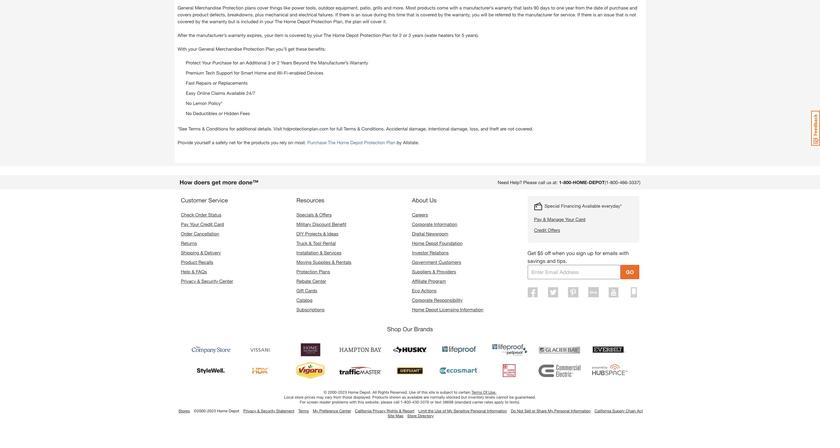 Task type: locate. For each thing, give the bounding box(es) containing it.
fi-
[[284, 70, 290, 76]]

privacy for privacy & security statement
[[243, 409, 256, 414]]

1 vertical spatial 1-
[[401, 400, 404, 405]]

0 vertical spatial plan
[[382, 32, 391, 38]]

1 personal from the left
[[471, 409, 486, 414]]

when
[[552, 250, 565, 256]]

guaranteed.
[[515, 395, 536, 400]]

ideas
[[327, 231, 338, 237]]

1 horizontal spatial you
[[472, 12, 480, 17]]

not
[[517, 409, 523, 414]]

manufacturer's up warranty, at the top
[[463, 5, 494, 10]]

information
[[434, 222, 457, 227], [460, 307, 483, 313], [487, 409, 507, 414], [571, 409, 591, 414]]

get left 'more'
[[212, 179, 221, 186]]

everbilt image
[[588, 341, 630, 359]]

depot.
[[360, 390, 371, 395]]

and down power
[[290, 12, 297, 17]]

1 horizontal spatial available
[[582, 203, 601, 209]]

husky image
[[389, 341, 431, 359]]

issue
[[362, 12, 372, 17], [604, 12, 615, 17]]

the down 'mechanical'
[[275, 19, 282, 24]]

0 vertical spatial order
[[195, 212, 207, 218]]

0 horizontal spatial use
[[409, 390, 416, 395]]

plan down it.
[[382, 32, 391, 38]]

shop
[[387, 326, 401, 333]]

theft
[[490, 126, 499, 132]]

of
[[604, 5, 608, 10], [417, 390, 420, 395], [443, 409, 446, 414]]

the right after
[[189, 32, 195, 38]]

heaters
[[439, 32, 454, 38]]

0 horizontal spatial from
[[333, 395, 341, 400]]

merchandise
[[195, 5, 221, 10], [216, 46, 242, 52]]

call left the as
[[394, 400, 400, 405]]

1 vertical spatial with
[[619, 250, 629, 256]]

products down details.
[[251, 140, 270, 145]]

of down 38698
[[443, 409, 446, 414]]

no deductibles or hidden fees
[[186, 111, 250, 116]]

from inside general merchandise protection plans cover things like power tools, outdoor equipment, patio, grills and more. most products come with a manufacturer's warranty that lasts 90 days to one year from the date of purchase and covers product defects, breakdowns, plus mechanical and electrical failures. if there is an issue during this time that is covered by the warranty, you will be referred to the manufacturer for service. if there is an issue that is not covered by the warranty but is included in your the home depot protection plan, the plan will cover it.
[[576, 5, 585, 10]]

1 my from the left
[[313, 409, 318, 414]]

2 if from the left
[[578, 12, 580, 17]]

with right emails at bottom right
[[619, 250, 629, 256]]

pay & manage your card
[[534, 217, 586, 222]]

1- down reserved. at left
[[401, 400, 404, 405]]

1 vertical spatial but
[[461, 395, 467, 400]]

1 horizontal spatial warranty
[[228, 32, 246, 38]]

0 horizontal spatial 800-
[[404, 400, 412, 405]]

0 vertical spatial offers
[[319, 212, 332, 218]]

truck
[[296, 241, 308, 246]]

the up 'benefits:'
[[324, 32, 331, 38]]

0 horizontal spatial available
[[227, 90, 245, 96]]

your
[[265, 19, 274, 24], [264, 32, 273, 38], [313, 32, 322, 38], [188, 46, 197, 52]]

2 vertical spatial with
[[349, 400, 357, 405]]

depot inside general merchandise protection plans cover things like power tools, outdoor equipment, patio, grills and more. most products come with a manufacturer's warranty that lasts 90 days to one year from the date of purchase and covers product defects, breakdowns, plus mechanical and electrical failures. if there is an issue during this time that is covered by the warranty, you will be referred to the manufacturer for service. if there is an issue that is not covered by the warranty but is included in your the home depot protection plan, the plan will cover it.
[[297, 19, 310, 24]]

1 vertical spatial covered
[[178, 19, 194, 24]]

for up 'replacements'
[[233, 60, 238, 65]]

0 vertical spatial merchandise
[[195, 5, 221, 10]]

defects,
[[210, 12, 226, 17]]

2 corporate from the top
[[412, 298, 433, 303]]

from
[[576, 5, 585, 10], [333, 395, 341, 400]]

1 horizontal spatial general
[[198, 46, 214, 52]]

sensitive
[[454, 409, 470, 414]]

1 vertical spatial manufacturer's
[[196, 32, 227, 38]]

use down text
[[435, 409, 442, 414]]

protection down the plan
[[360, 32, 381, 38]]

2 personal from the left
[[554, 409, 570, 414]]

0 horizontal spatial covered
[[178, 19, 194, 24]]

covered
[[420, 12, 437, 17], [178, 19, 194, 24], [289, 32, 306, 38]]

gift
[[296, 288, 304, 294]]

california supply chain act
[[595, 409, 643, 414]]

but right the stocked
[[461, 395, 467, 400]]

no down easy
[[186, 100, 192, 106]]

be left 'referred'
[[489, 12, 494, 17]]

0 vertical spatial rights
[[378, 390, 389, 395]]

will
[[481, 12, 487, 17], [363, 19, 369, 24]]

damage, up allstate.
[[409, 126, 427, 132]]

displayed.
[[353, 395, 371, 400]]

1 horizontal spatial get
[[288, 46, 295, 52]]

is up the plan
[[351, 12, 354, 17]]

of inside © 2000-2023 home depot. all rights reserved. use of this site is subject to certain terms of use. local store prices may vary from those displayed. products shown as available are normally stocked but inventory levels cannot be guaranteed. for screen reader problems with this website, please call 1-800-430-3376 or text 38698 (standard carrier rates apply to texts).
[[417, 390, 420, 395]]

0 horizontal spatial there
[[339, 12, 350, 17]]

0 vertical spatial cover
[[257, 5, 269, 10]]

cover
[[257, 5, 269, 10], [371, 19, 382, 24]]

1 vertical spatial will
[[363, 19, 369, 24]]

corporate down the eco actions link
[[412, 298, 433, 303]]

2 horizontal spatial you
[[566, 250, 575, 256]]

affiliate
[[412, 279, 427, 284]]

1 vertical spatial credit
[[534, 228, 547, 233]]

conditions.
[[362, 126, 385, 132]]

1 horizontal spatial but
[[461, 395, 467, 400]]

warranty down defects,
[[209, 19, 227, 24]]

military
[[296, 222, 311, 227]]

1 horizontal spatial use
[[435, 409, 442, 414]]

and
[[384, 5, 392, 10], [630, 5, 637, 10], [290, 12, 297, 17], [268, 70, 276, 76], [481, 126, 488, 132], [547, 258, 556, 264]]

1 issue from the left
[[362, 12, 372, 17]]

hdprotectionplan.com
[[283, 126, 329, 132]]

chain
[[626, 409, 636, 414]]

0 horizontal spatial be
[[489, 12, 494, 17]]

years
[[412, 32, 423, 38]]

for left full
[[330, 126, 335, 132]]

you right warranty, at the top
[[472, 12, 480, 17]]

0 horizontal spatial products
[[251, 140, 270, 145]]

my right 'share'
[[548, 409, 553, 414]]

466-
[[620, 180, 629, 185]]

power
[[292, 5, 305, 10]]

1 horizontal spatial from
[[576, 5, 585, 10]]

call left us
[[538, 180, 545, 185]]

security down faqs
[[201, 279, 218, 284]]

1 corporate from the top
[[412, 222, 433, 227]]

your for pay your credit card
[[190, 222, 199, 227]]

0 vertical spatial general
[[178, 5, 194, 10]]

2 my from the left
[[447, 409, 453, 414]]

0 horizontal spatial 3
[[268, 60, 270, 65]]

1 vertical spatial no
[[186, 111, 192, 116]]

please
[[381, 400, 392, 405]]

1 vertical spatial general
[[198, 46, 214, 52]]

1 vertical spatial 3
[[268, 60, 270, 65]]

1 vertical spatial of
[[417, 390, 420, 395]]

1 vertical spatial order
[[181, 231, 193, 237]]

claims
[[211, 90, 225, 96]]

fast
[[186, 80, 195, 86]]

merchandise inside general merchandise protection plans cover things like power tools, outdoor equipment, patio, grills and more. most products come with a manufacturer's warranty that lasts 90 days to one year from the date of purchase and covers product defects, breakdowns, plus mechanical and electrical failures. if there is an issue during this time that is covered by the warranty, you will be referred to the manufacturer for service. if there is an issue that is not covered by the warranty but is included in your the home depot protection plan, the plan will cover it.
[[195, 5, 221, 10]]

pay up credit offers
[[534, 217, 542, 222]]

if right service.
[[578, 12, 580, 17]]

california
[[355, 409, 372, 414], [595, 409, 611, 414]]

0 horizontal spatial your
[[190, 222, 199, 227]]

the down lasts
[[518, 12, 524, 17]]

1 california from the left
[[355, 409, 372, 414]]

covered up these
[[289, 32, 306, 38]]

text
[[435, 400, 442, 405]]

1 vertical spatial 2023
[[207, 409, 216, 414]]

as
[[402, 395, 406, 400]]

2023 inside © 2000-2023 home depot. all rights reserved. use of this site is subject to certain terms of use. local store prices may vary from those displayed. products shown as available are normally stocked but inventory levels cannot be guaranteed. for screen reader problems with this website, please call 1-800-430-3376 or text 38698 (standard carrier rates apply to texts).
[[338, 390, 347, 395]]

1 horizontal spatial damage,
[[451, 126, 469, 132]]

1 there from the left
[[339, 12, 350, 17]]

personal right 'share'
[[554, 409, 570, 414]]

order up pay your credit card
[[195, 212, 207, 218]]

1 vertical spatial merchandise
[[216, 46, 242, 52]]

time
[[397, 12, 405, 17]]

center down delivery
[[219, 279, 233, 284]]

offers up discount in the left of the page
[[319, 212, 332, 218]]

0 horizontal spatial offers
[[319, 212, 332, 218]]

0 horizontal spatial call
[[394, 400, 400, 405]]

security left statement
[[261, 409, 275, 414]]

800- up report
[[404, 400, 412, 405]]

this down depot.
[[358, 400, 364, 405]]

© 2000-2023 home depot. all rights reserved. use of this site is subject to certain terms of use. local store prices may vary from those displayed. products shown as available are normally stocked but inventory levels cannot be guaranteed. for screen reader problems with this website, please call 1-800-430-3376 or text 38698 (standard carrier rates apply to texts).
[[284, 390, 536, 405]]

certain
[[459, 390, 471, 395]]

get
[[528, 250, 536, 256]]

0 horizontal spatial but
[[228, 19, 235, 24]]

1 horizontal spatial cover
[[371, 19, 382, 24]]

affiliate program link
[[412, 279, 446, 284]]

financing
[[561, 203, 581, 209]]

pay down check
[[181, 222, 189, 227]]

additional
[[236, 126, 256, 132]]

terms inside © 2000-2023 home depot. all rights reserved. use of this site is subject to certain terms of use. local store prices may vary from those displayed. products shown as available are normally stocked but inventory levels cannot be guaranteed. for screen reader problems with this website, please call 1-800-430-3376 or text 38698 (standard carrier rates apply to texts).
[[472, 390, 482, 395]]

Enter Email Address text field
[[528, 265, 621, 280]]

2 issue from the left
[[604, 12, 615, 17]]

with inside © 2000-2023 home depot. all rights reserved. use of this site is subject to certain terms of use. local store prices may vary from those displayed. products shown as available are normally stocked but inventory levels cannot be guaranteed. for screen reader problems with this website, please call 1-800-430-3376 or text 38698 (standard carrier rates apply to texts).
[[349, 400, 357, 405]]

available
[[407, 395, 423, 400]]

purchase right most.
[[307, 140, 327, 145]]

safety
[[216, 140, 228, 145]]

home inside general merchandise protection plans cover things like power tools, outdoor equipment, patio, grills and more. most products come with a manufacturer's warranty that lasts 90 days to one year from the date of purchase and covers product defects, breakdowns, plus mechanical and electrical failures. if there is an issue during this time that is covered by the warranty, you will be referred to the manufacturer for service. if there is an issue that is not covered by the warranty but is included in your the home depot protection plan, the plan will cover it.
[[284, 19, 296, 24]]

site
[[429, 390, 435, 395]]

the down product
[[202, 19, 208, 24]]

2 no from the top
[[186, 111, 192, 116]]

*see terms & conditions for additional details. visit hdprotectionplan.com for full terms & conditions. accidental damage, intentional damage, loss, and theft are not covered.
[[178, 126, 533, 132]]

$5
[[538, 250, 543, 256]]

your down financing
[[565, 217, 574, 222]]

is inside © 2000-2023 home depot. all rights reserved. use of this site is subject to certain terms of use. local store prices may vary from those displayed. products shown as available are normally stocked but inventory levels cannot be guaranteed. for screen reader problems with this website, please call 1-800-430-3376 or text 38698 (standard carrier rates apply to texts).
[[436, 390, 439, 395]]

products right most
[[417, 5, 436, 10]]

2 horizontal spatial warranty
[[495, 5, 513, 10]]

a inside general merchandise protection plans cover things like power tools, outdoor equipment, patio, grills and more. most products come with a manufacturer's warranty that lasts 90 days to one year from the date of purchase and covers product defects, breakdowns, plus mechanical and electrical failures. if there is an issue during this time that is covered by the warranty, you will be referred to the manufacturer for service. if there is an issue that is not covered by the warranty but is included in your the home depot protection plan, the plan will cover it.
[[459, 5, 462, 10]]

issue down "purchase"
[[604, 12, 615, 17]]

get right 'you'll'
[[288, 46, 295, 52]]

call inside © 2000-2023 home depot. all rights reserved. use of this site is subject to certain terms of use. local store prices may vary from those displayed. products shown as available are normally stocked but inventory levels cannot be guaranteed. for screen reader problems with this website, please call 1-800-430-3376 or text 38698 (standard carrier rates apply to texts).
[[394, 400, 400, 405]]

and inside get $5 off when you sign up for emails with savings and tips.
[[547, 258, 556, 264]]

to
[[551, 5, 555, 10], [512, 12, 516, 17], [454, 390, 457, 395], [505, 400, 509, 405]]

california left "supply"
[[595, 409, 611, 414]]

general inside general merchandise protection plans cover things like power tools, outdoor equipment, patio, grills and more. most products come with a manufacturer's warranty that lasts 90 days to one year from the date of purchase and covers product defects, breakdowns, plus mechanical and electrical failures. if there is an issue during this time that is covered by the warranty, you will be referred to the manufacturer for service. if there is an issue that is not covered by the warranty but is included in your the home depot protection plan, the plan will cover it.
[[178, 5, 194, 10]]

0 horizontal spatial privacy
[[181, 279, 196, 284]]

manufacturer's inside general merchandise protection plans cover things like power tools, outdoor equipment, patio, grills and more. most products come with a manufacturer's warranty that lasts 90 days to one year from the date of purchase and covers product defects, breakdowns, plus mechanical and electrical failures. if there is an issue during this time that is covered by the warranty, you will be referred to the manufacturer for service. if there is an issue that is not covered by the warranty but is included in your the home depot protection plan, the plan will cover it.
[[463, 5, 494, 10]]

pay your credit card link
[[181, 222, 224, 227]]

be inside © 2000-2023 home depot. all rights reserved. use of this site is subject to certain terms of use. local store prices may vary from those displayed. products shown as available are normally stocked but inventory levels cannot be guaranteed. for screen reader problems with this website, please call 1-800-430-3376 or text 38698 (standard carrier rates apply to texts).
[[510, 395, 514, 400]]

protection down moving
[[296, 269, 318, 275]]

vissani image
[[240, 341, 282, 359]]

trafficmaster image
[[339, 362, 381, 380]]

0 vertical spatial products
[[417, 5, 436, 10]]

pay for pay your credit card
[[181, 222, 189, 227]]

relations
[[430, 250, 449, 256]]

1 horizontal spatial if
[[578, 12, 580, 17]]

1 horizontal spatial 1-
[[559, 180, 564, 185]]

supplies
[[313, 260, 331, 265]]

do
[[511, 409, 516, 414]]

1 vertical spatial security
[[261, 409, 275, 414]]

1 vertical spatial plan
[[266, 46, 275, 52]]

1 horizontal spatial pay
[[534, 217, 542, 222]]

my preference center
[[313, 409, 351, 414]]

for down the one
[[554, 12, 559, 17]]

plan left 'you'll'
[[266, 46, 275, 52]]

38698
[[443, 400, 454, 405]]

1 horizontal spatial this
[[388, 12, 395, 17]]

covered up (water
[[420, 12, 437, 17]]

stylewell image
[[190, 362, 232, 380]]

this left time
[[388, 12, 395, 17]]

these
[[296, 46, 307, 52]]

0 horizontal spatial not
[[508, 126, 514, 132]]

available up pay & manage your card link
[[582, 203, 601, 209]]

1 horizontal spatial my
[[447, 409, 453, 414]]

1 horizontal spatial 3
[[409, 32, 411, 38]]

1 vertical spatial are
[[424, 395, 429, 400]]

2023 right "stores" link
[[207, 409, 216, 414]]

2 california from the left
[[595, 409, 611, 414]]

0 vertical spatial of
[[604, 5, 608, 10]]

1 vertical spatial offers
[[548, 228, 560, 233]]

commercial electric image
[[538, 362, 580, 380]]

1 horizontal spatial credit
[[534, 228, 547, 233]]

merchandise up product
[[195, 5, 221, 10]]

800- right depot
[[610, 180, 620, 185]]

sign
[[576, 250, 586, 256]]

security for center
[[201, 279, 218, 284]]

corporate responsibility link
[[412, 298, 463, 303]]

equipment,
[[336, 5, 359, 10]]

1 horizontal spatial call
[[538, 180, 545, 185]]

hubspace smart home image
[[588, 362, 630, 380]]

are right 430-
[[424, 395, 429, 400]]

3 my from the left
[[548, 409, 553, 414]]

if up plan,
[[335, 12, 338, 17]]

card up credit offers link
[[576, 217, 586, 222]]

for down time
[[393, 32, 398, 38]]

1- right at:
[[559, 180, 564, 185]]

allstate.
[[403, 140, 419, 145]]

home down full
[[337, 140, 349, 145]]

your up 'tech'
[[202, 60, 211, 65]]

the left the plan
[[345, 19, 351, 24]]

is right site
[[436, 390, 439, 395]]

0 vertical spatial 2023
[[338, 390, 347, 395]]

1 vertical spatial this
[[422, 390, 428, 395]]

an down date
[[598, 12, 603, 17]]

that left lasts
[[514, 5, 522, 10]]

fees
[[240, 111, 250, 116]]

1 horizontal spatial personal
[[554, 409, 570, 414]]

by
[[438, 12, 443, 17], [195, 19, 200, 24], [307, 32, 312, 38], [397, 140, 402, 145]]

support
[[216, 70, 233, 76]]

1 vertical spatial products
[[251, 140, 270, 145]]

protection down failures.
[[311, 19, 332, 24]]

feedback link image
[[811, 111, 820, 146]]

the down *see terms & conditions for additional details. visit hdprotectionplan.com for full terms & conditions. accidental damage, intentional damage, loss, and theft are not covered.
[[328, 140, 336, 145]]

from right 'vary'
[[333, 395, 341, 400]]

protection up breakdowns,
[[223, 5, 244, 10]]

2 horizontal spatial center
[[339, 409, 351, 414]]

0 horizontal spatial manufacturer's
[[196, 32, 227, 38]]

but down breakdowns,
[[228, 19, 235, 24]]

0 horizontal spatial that
[[407, 12, 415, 17]]

your right the with
[[188, 46, 197, 52]]

our
[[403, 326, 413, 333]]

affiliate program
[[412, 279, 446, 284]]

card down status
[[214, 222, 224, 227]]

0 vertical spatial not
[[630, 12, 636, 17]]

0 vertical spatial get
[[288, 46, 295, 52]]

2 vertical spatial plan
[[387, 140, 396, 145]]

& left statement
[[257, 409, 260, 414]]

this
[[388, 12, 395, 17], [422, 390, 428, 395], [358, 400, 364, 405]]

rights down please
[[387, 409, 398, 414]]

privacy & security statement link
[[243, 409, 294, 414]]

careers
[[412, 212, 428, 218]]

the company store image
[[190, 341, 232, 359]]

1 vertical spatial available
[[582, 203, 601, 209]]

pay for pay & manage your card
[[534, 217, 542, 222]]

1 vertical spatial purchase
[[307, 140, 327, 145]]

1 horizontal spatial 2023
[[338, 390, 347, 395]]

home down plan,
[[333, 32, 345, 38]]

0 vertical spatial corporate
[[412, 222, 433, 227]]

0 vertical spatial warranty
[[495, 5, 513, 10]]

the inside general merchandise protection plans cover things like power tools, outdoor equipment, patio, grills and more. most products come with a manufacturer's warranty that lasts 90 days to one year from the date of purchase and covers product defects, breakdowns, plus mechanical and electrical failures. if there is an issue during this time that is covered by the warranty, you will be referred to the manufacturer for service. if there is an issue that is not covered by the warranty but is included in your the home depot protection plan, the plan will cover it.
[[275, 19, 282, 24]]

0 horizontal spatial with
[[349, 400, 357, 405]]

that down "purchase"
[[616, 12, 624, 17]]

lifeproof flooring image
[[439, 341, 481, 359]]

patio,
[[360, 5, 372, 10]]

accidental
[[386, 126, 408, 132]]

home
[[284, 19, 296, 24], [333, 32, 345, 38], [254, 70, 267, 76], [337, 140, 349, 145], [412, 241, 424, 246], [412, 307, 424, 313], [348, 390, 359, 395], [217, 409, 228, 414]]

local
[[284, 395, 294, 400]]

1 horizontal spatial covered
[[289, 32, 306, 38]]

texts).
[[510, 400, 520, 405]]

1 horizontal spatial there
[[581, 12, 592, 17]]

& left manage
[[543, 217, 546, 222]]

are right theft
[[500, 126, 507, 132]]

0 vertical spatial from
[[576, 5, 585, 10]]

that
[[514, 5, 522, 10], [407, 12, 415, 17], [616, 12, 624, 17]]

1 no from the top
[[186, 100, 192, 106]]

a left safety
[[212, 140, 214, 145]]

delivery
[[205, 250, 221, 256]]

your right in
[[265, 19, 274, 24]]

0 horizontal spatial order
[[181, 231, 193, 237]]

general up protect
[[198, 46, 214, 52]]

security for statement
[[261, 409, 275, 414]]

warranty left expires, in the left of the page
[[228, 32, 246, 38]]

there
[[339, 12, 350, 17], [581, 12, 592, 17]]

merchandise up support
[[216, 46, 242, 52]]

for left smart
[[234, 70, 240, 76]]

use inside © 2000-2023 home depot. all rights reserved. use of this site is subject to certain terms of use. local store prices may vary from those displayed. products shown as available are normally stocked but inventory levels cannot be guaranteed. for screen reader problems with this website, please call 1-800-430-3376 or text 38698 (standard carrier rates apply to texts).
[[409, 390, 416, 395]]

no for no lemon policy*
[[186, 100, 192, 106]]

returns
[[181, 241, 197, 246]]

days
[[540, 5, 550, 10]]

1 horizontal spatial card
[[576, 217, 586, 222]]

manufacturer's
[[318, 60, 349, 65]]

1 horizontal spatial products
[[417, 5, 436, 10]]



Task type: vqa. For each thing, say whether or not it's contained in the screenshot.
the create
no



Task type: describe. For each thing, give the bounding box(es) containing it.
emails
[[603, 250, 618, 256]]

come
[[437, 5, 448, 10]]

1 vertical spatial rights
[[387, 409, 398, 414]]

2 horizontal spatial covered
[[420, 12, 437, 17]]

terms down for
[[298, 409, 309, 414]]

check order status
[[181, 212, 221, 218]]

digital newsroom
[[412, 231, 448, 237]]

most.
[[295, 140, 306, 145]]

no for no deductibles or hidden fees
[[186, 111, 192, 116]]

easy
[[186, 90, 196, 96]]

services
[[324, 250, 341, 256]]

& up recalls
[[200, 250, 203, 256]]

home depot mobile apps image
[[631, 287, 637, 298]]

benefits:
[[308, 46, 326, 52]]

licensing
[[439, 307, 459, 313]]

& up yourself
[[202, 126, 205, 132]]

1 vertical spatial not
[[508, 126, 514, 132]]

0 horizontal spatial a
[[212, 140, 214, 145]]

limit
[[418, 409, 427, 414]]

specials & offers
[[296, 212, 332, 218]]

the up devices
[[310, 60, 317, 65]]

home inside © 2000-2023 home depot. all rights reserved. use of this site is subject to certain terms of use. local store prices may vary from those displayed. products shown as available are normally stocked but inventory levels cannot be guaranteed. for screen reader problems with this website, please call 1-800-430-3376 or text 38698 (standard carrier rates apply to texts).
[[348, 390, 359, 395]]

& left conditions.
[[357, 126, 360, 132]]

0 horizontal spatial center
[[219, 279, 233, 284]]

program
[[428, 279, 446, 284]]

truck & tool rental
[[296, 241, 336, 246]]

home depot on twitter image
[[548, 287, 558, 298]]

this inside general merchandise protection plans cover things like power tools, outdoor equipment, patio, grills and more. most products come with a manufacturer's warranty that lasts 90 days to one year from the date of purchase and covers product defects, breakdowns, plus mechanical and electrical failures. if there is an issue during this time that is covered by the warranty, you will be referred to the manufacturer for service. if there is an issue that is not covered by the warranty but is included in your the home depot protection plan, the plan will cover it.
[[388, 12, 395, 17]]

& left ideas
[[323, 231, 326, 237]]

offers inside credit offers link
[[548, 228, 560, 233]]

with inside get $5 off when you sign up for emails with savings and tips.
[[619, 250, 629, 256]]

need
[[498, 180, 509, 185]]

manufacturer
[[525, 12, 552, 17]]

investor relations
[[412, 250, 449, 256]]

check
[[181, 212, 194, 218]]

faqs
[[196, 269, 207, 275]]

& right help
[[192, 269, 195, 275]]

0 horizontal spatial credit
[[200, 222, 213, 227]]

0 horizontal spatial this
[[358, 400, 364, 405]]

0 horizontal spatial card
[[214, 222, 224, 227]]

protection down expires, in the left of the page
[[243, 46, 264, 52]]

government customers
[[412, 260, 461, 265]]

purchase
[[609, 5, 628, 10]]

1 horizontal spatial that
[[514, 5, 522, 10]]

and right grills
[[384, 5, 392, 10]]

rental
[[323, 241, 336, 246]]

1- inside © 2000-2023 home depot. all rights reserved. use of this site is subject to certain terms of use. local store prices may vary from those displayed. products shown as available are normally stocked but inventory levels cannot be guaranteed. for screen reader problems with this website, please call 1-800-430-3376 or text 38698 (standard carrier rates apply to texts).
[[401, 400, 404, 405]]

shipping
[[181, 250, 199, 256]]

hidden
[[224, 111, 239, 116]]

to left certain
[[454, 390, 457, 395]]

credit offers
[[534, 228, 560, 233]]

one
[[557, 5, 564, 10]]

2 damage, from the left
[[451, 126, 469, 132]]

it.
[[383, 19, 387, 24]]

but inside general merchandise protection plans cover things like power tools, outdoor equipment, patio, grills and more. most products come with a manufacturer's warranty that lasts 90 days to one year from the date of purchase and covers product defects, breakdowns, plus mechanical and electrical failures. if there is an issue during this time that is covered by the warranty, you will be referred to the manufacturer for service. if there is an issue that is not covered by the warranty but is included in your the home depot protection plan, the plan will cover it.
[[228, 19, 235, 24]]

california for california supply chain act
[[595, 409, 611, 414]]

tool
[[313, 241, 321, 246]]

terms right full
[[344, 126, 356, 132]]

item
[[275, 32, 284, 38]]

truck & tool rental link
[[296, 241, 336, 246]]

corporate for corporate information
[[412, 222, 433, 227]]

is right the item
[[285, 32, 288, 38]]

with inside general merchandise protection plans cover things like power tools, outdoor equipment, patio, grills and more. most products come with a manufacturer's warranty that lasts 90 days to one year from the date of purchase and covers product defects, breakdowns, plus mechanical and electrical failures. if there is an issue during this time that is covered by the warranty, you will be referred to the manufacturer for service. if there is an issue that is not covered by the warranty but is included in your the home depot protection plan, the plan will cover it.
[[450, 5, 458, 10]]

2 horizontal spatial privacy
[[373, 409, 386, 414]]

2 horizontal spatial that
[[616, 12, 624, 17]]

1 vertical spatial use
[[435, 409, 442, 414]]

repairs
[[196, 80, 212, 86]]

1 horizontal spatial will
[[481, 12, 487, 17]]

0 vertical spatial 3
[[409, 32, 411, 38]]

done™
[[239, 179, 259, 186]]

24/7
[[246, 90, 255, 96]]

california privacy rights & report link
[[355, 409, 415, 414]]

easy online claims available 24/7
[[186, 90, 255, 96]]

2 horizontal spatial 800-
[[610, 180, 620, 185]]

intentional
[[428, 126, 449, 132]]

us
[[547, 180, 551, 185]]

us
[[430, 197, 437, 204]]

hdx image
[[240, 362, 282, 380]]

california for california privacy rights & report
[[355, 409, 372, 414]]

1 horizontal spatial of
[[443, 409, 446, 414]]

the down the come
[[444, 12, 451, 17]]

terms link
[[298, 409, 309, 414]]

2 horizontal spatial an
[[598, 12, 603, 17]]

help & faqs link
[[181, 269, 207, 275]]

1 horizontal spatial an
[[356, 12, 361, 17]]

apply
[[494, 400, 504, 405]]

wi-
[[277, 70, 284, 76]]

1 vertical spatial warranty
[[209, 19, 227, 24]]

is down most
[[416, 12, 419, 17]]

my preference center link
[[313, 409, 351, 414]]

but inside © 2000-2023 home depot. all rights reserved. use of this site is subject to certain terms of use. local store prices may vary from those displayed. products shown as available are normally stocked but inventory levels cannot be guaranteed. for screen reader problems with this website, please call 1-800-430-3376 or text 38698 (standard carrier rates apply to texts).
[[461, 395, 467, 400]]

careers link
[[412, 212, 428, 218]]

rebate center link
[[296, 279, 326, 284]]

about us
[[412, 197, 437, 204]]

by up 'benefits:'
[[307, 32, 312, 38]]

1 horizontal spatial order
[[195, 212, 207, 218]]

those
[[342, 395, 352, 400]]

problems
[[332, 400, 348, 405]]

beyond
[[293, 60, 309, 65]]

& up military discount benefit link
[[315, 212, 318, 218]]

investor
[[412, 250, 428, 256]]

is down date
[[593, 12, 596, 17]]

cancellation
[[194, 231, 219, 237]]

to right 'referred'
[[512, 12, 516, 17]]

devices
[[307, 70, 323, 76]]

home down digital on the right bottom
[[412, 241, 424, 246]]

0 vertical spatial are
[[500, 126, 507, 132]]

1 if from the left
[[335, 12, 338, 17]]

home down additional on the top of the page
[[254, 70, 267, 76]]

home depot blog image
[[588, 287, 599, 298]]

by left allstate.
[[397, 140, 402, 145]]

your inside general merchandise protection plans cover things like power tools, outdoor equipment, patio, grills and more. most products come with a manufacturer's warranty that lasts 90 days to one year from the date of purchase and covers product defects, breakdowns, plus mechanical and electrical failures. if there is an issue during this time that is covered by the warranty, you will be referred to the manufacturer for service. if there is an issue that is not covered by the warranty but is included in your the home depot protection plan, the plan will cover it.
[[265, 19, 274, 24]]

rentals
[[336, 260, 351, 265]]

& left tool
[[309, 241, 312, 246]]

800- inside © 2000-2023 home depot. all rights reserved. use of this site is subject to certain terms of use. local store prices may vary from those displayed. products shown as available are normally stocked but inventory levels cannot be guaranteed. for screen reader problems with this website, please call 1-800-430-3376 or text 38698 (standard carrier rates apply to texts).
[[404, 400, 412, 405]]

home depot foundation
[[412, 241, 463, 246]]

warranty,
[[452, 12, 471, 17]]

by down product
[[195, 19, 200, 24]]

0 vertical spatial 1-
[[559, 180, 564, 185]]

your for protect your purchase for an additional 3 or 2 years beyond the manufacturer's warranty
[[202, 60, 211, 65]]

& down services
[[332, 260, 335, 265]]

for right net
[[237, 140, 242, 145]]

ecosmart image
[[439, 362, 481, 380]]

you inside get $5 off when you sign up for emails with savings and tips.
[[566, 250, 575, 256]]

1 horizontal spatial center
[[312, 279, 326, 284]]

for left 5
[[455, 32, 461, 38]]

2 horizontal spatial this
[[422, 390, 428, 395]]

resources
[[296, 197, 324, 204]]

supply
[[612, 409, 625, 414]]

vigoro image
[[290, 362, 332, 380]]

screen
[[307, 400, 319, 405]]

years
[[281, 60, 292, 65]]

privacy for privacy & security center
[[181, 279, 196, 284]]

off
[[545, 250, 551, 256]]

& left report
[[399, 409, 402, 414]]

home depot on youtube image
[[609, 287, 619, 298]]

0 vertical spatial call
[[538, 180, 545, 185]]

1 horizontal spatial 800-
[[564, 180, 573, 185]]

not inside general merchandise protection plans cover things like power tools, outdoor equipment, patio, grills and more. most products come with a manufacturer's warranty that lasts 90 days to one year from the date of purchase and covers product defects, breakdowns, plus mechanical and electrical failures. if there is an issue during this time that is covered by the warranty, you will be referred to the manufacturer for service. if there is an issue that is not covered by the warranty but is included in your the home depot protection plan, the plan will cover it.
[[630, 12, 636, 17]]

subject
[[440, 390, 453, 395]]

1 damage, from the left
[[409, 126, 427, 132]]

of inside general merchandise protection plans cover things like power tools, outdoor equipment, patio, grills and more. most products come with a manufacturer's warranty that lasts 90 days to one year from the date of purchase and covers product defects, breakdowns, plus mechanical and electrical failures. if there is an issue during this time that is covered by the warranty, you will be referred to the manufacturer for service. if there is an issue that is not covered by the warranty but is included in your the home depot protection plan, the plan will cover it.
[[604, 5, 608, 10]]

home accents holiday image
[[489, 362, 531, 380]]

for inside get $5 off when you sign up for emails with savings and tips.
[[595, 250, 601, 256]]

0 horizontal spatial 2023
[[207, 409, 216, 414]]

defiant image
[[389, 362, 431, 380]]

your left the item
[[264, 32, 273, 38]]

moving supplies & rentals link
[[296, 260, 351, 265]]

subscriptions link
[[296, 307, 325, 313]]

by down the come
[[438, 12, 443, 17]]

service
[[208, 197, 228, 204]]

& up supplies
[[320, 250, 323, 256]]

for up net
[[230, 126, 235, 132]]

for inside general merchandise protection plans cover things like power tools, outdoor equipment, patio, grills and more. most products come with a manufacturer's warranty that lasts 90 days to one year from the date of purchase and covers product defects, breakdowns, plus mechanical and electrical failures. if there is an issue during this time that is covered by the warranty, you will be referred to the manufacturer for service. if there is an issue that is not covered by the warranty but is included in your the home depot protection plan, the plan will cover it.
[[554, 12, 559, 17]]

rights inside © 2000-2023 home depot. all rights reserved. use of this site is subject to certain terms of use. local store prices may vary from those displayed. products shown as available are normally stocked but inventory levels cannot be guaranteed. for screen reader problems with this website, please call 1-800-430-3376 or text 38698 (standard carrier rates apply to texts).
[[378, 390, 389, 395]]

home depot on facebook image
[[528, 287, 538, 298]]

california privacy rights & report
[[355, 409, 415, 414]]

2 vertical spatial covered
[[289, 32, 306, 38]]

is down "purchase"
[[625, 12, 628, 17]]

provide
[[178, 140, 193, 145]]

brands
[[414, 326, 433, 333]]

0 vertical spatial purchase
[[212, 60, 232, 65]]

pay & manage your card link
[[534, 216, 622, 223]]

the left date
[[586, 5, 593, 10]]

sell
[[525, 409, 531, 414]]

0 horizontal spatial will
[[363, 19, 369, 24]]

product recalls
[[181, 260, 213, 265]]

or inside © 2000-2023 home depot. all rights reserved. use of this site is subject to certain terms of use. local store prices may vary from those displayed. products shown as available are normally stocked but inventory levels cannot be guaranteed. for screen reader problems with this website, please call 1-800-430-3376 or text 38698 (standard carrier rates apply to texts).
[[430, 400, 434, 405]]

breakdowns,
[[228, 12, 254, 17]]

website,
[[365, 400, 380, 405]]

be inside general merchandise protection plans cover things like power tools, outdoor equipment, patio, grills and more. most products come with a manufacturer's warranty that lasts 90 days to one year from the date of purchase and covers product defects, breakdowns, plus mechanical and electrical failures. if there is an issue during this time that is covered by the warranty, you will be referred to the manufacturer for service. if there is an issue that is not covered by the warranty but is included in your the home depot protection plan, the plan will cover it.
[[489, 12, 494, 17]]

full
[[337, 126, 343, 132]]

with your general merchandise protection plan you'll get these benefits:
[[178, 46, 326, 52]]

protection plans
[[296, 269, 330, 275]]

home depot on pinterest image
[[568, 287, 578, 298]]

glacier bay image
[[538, 341, 580, 359]]

0 horizontal spatial an
[[240, 60, 245, 65]]

are inside © 2000-2023 home depot. all rights reserved. use of this site is subject to certain terms of use. local store prices may vary from those displayed. products shown as available are normally stocked but inventory levels cannot be guaranteed. for screen reader problems with this website, please call 1-800-430-3376 or text 38698 (standard carrier rates apply to texts).
[[424, 395, 429, 400]]

diy projects & ideas link
[[296, 231, 338, 237]]

to left the one
[[551, 5, 555, 10]]

online
[[197, 90, 210, 96]]

home decorators collection image
[[290, 341, 332, 359]]

& down faqs
[[197, 279, 200, 284]]

the right limit
[[428, 409, 434, 414]]

products inside general merchandise protection plans cover things like power tools, outdoor equipment, patio, grills and more. most products come with a manufacturer's warranty that lasts 90 days to one year from the date of purchase and covers product defects, breakdowns, plus mechanical and electrical failures. if there is an issue during this time that is covered by the warranty, you will be referred to the manufacturer for service. if there is an issue that is not covered by the warranty but is included in your the home depot protection plan, the plan will cover it.
[[417, 5, 436, 10]]

terms right *see
[[188, 126, 201, 132]]

lifeproof with petproof technology carpet image
[[489, 341, 531, 359]]

expires,
[[247, 32, 263, 38]]

corporate for corporate responsibility
[[412, 298, 433, 303]]

home down eco
[[412, 307, 424, 313]]

personal for sensitive
[[471, 409, 486, 414]]

premium
[[186, 70, 204, 76]]

1 vertical spatial get
[[212, 179, 221, 186]]

shown
[[389, 395, 401, 400]]

to right apply
[[505, 400, 509, 405]]

personal for my
[[554, 409, 570, 414]]

government customers link
[[412, 260, 461, 265]]

and left theft
[[481, 126, 488, 132]]

vary
[[325, 395, 332, 400]]

1 vertical spatial you
[[271, 140, 278, 145]]

& down government customers link
[[433, 269, 436, 275]]

1 vertical spatial 2
[[277, 60, 280, 65]]

share
[[537, 409, 547, 414]]

1 horizontal spatial purchase
[[307, 140, 327, 145]]

levels
[[485, 395, 495, 400]]

your up 'benefits:'
[[313, 32, 322, 38]]

is down breakdowns,
[[236, 19, 240, 24]]

preference
[[319, 409, 338, 414]]

protection down conditions.
[[364, 140, 385, 145]]

2 there from the left
[[581, 12, 592, 17]]

you'll
[[276, 46, 287, 52]]

and left wi-
[[268, 70, 276, 76]]

home right ©2000-
[[217, 409, 228, 414]]

1 horizontal spatial 2
[[399, 32, 402, 38]]

you inside general merchandise protection plans cover things like power tools, outdoor equipment, patio, grills and more. most products come with a manufacturer's warranty that lasts 90 days to one year from the date of purchase and covers product defects, breakdowns, plus mechanical and electrical failures. if there is an issue during this time that is covered by the warranty, you will be referred to the manufacturer for service. if there is an issue that is not covered by the warranty but is included in your the home depot protection plan, the plan will cover it.
[[472, 12, 480, 17]]

and right "purchase"
[[630, 5, 637, 10]]

hampton bay image
[[339, 341, 381, 359]]

act
[[637, 409, 643, 414]]

2 horizontal spatial your
[[565, 217, 574, 222]]

from inside © 2000-2023 home depot. all rights reserved. use of this site is subject to certain terms of use. local store prices may vary from those displayed. products shown as available are normally stocked but inventory levels cannot be guaranteed. for screen reader problems with this website, please call 1-800-430-3376 or text 38698 (standard carrier rates apply to texts).
[[333, 395, 341, 400]]

2 vertical spatial the
[[328, 140, 336, 145]]

1 vertical spatial the
[[324, 32, 331, 38]]

privacy & security statement
[[243, 409, 294, 414]]

responsibility
[[434, 298, 463, 303]]

0 vertical spatial available
[[227, 90, 245, 96]]

©2000-2023 home depot
[[194, 409, 239, 414]]

catalog link
[[296, 298, 312, 303]]

after
[[178, 32, 187, 38]]

the down additional
[[244, 140, 250, 145]]

shipping & delivery
[[181, 250, 221, 256]]



